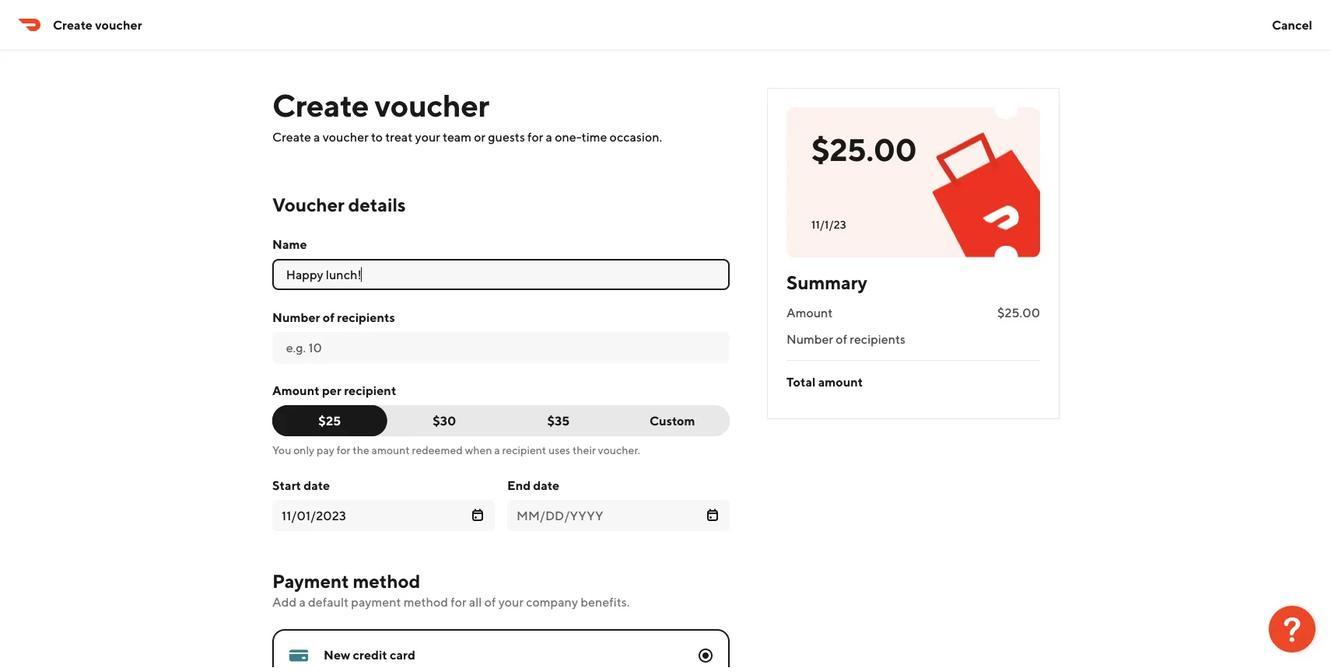 Task type: vqa. For each thing, say whether or not it's contained in the screenshot.
Johns fee
no



Task type: describe. For each thing, give the bounding box(es) containing it.
2 horizontal spatial of
[[836, 332, 847, 347]]

0 vertical spatial number of recipients
[[272, 310, 395, 325]]

work portal for keywords
[[19, 31, 161, 46]]

only
[[293, 444, 314, 457]]

payment
[[272, 570, 349, 592]]

a inside payment method add a default payment method for all of your company benefits.
[[299, 595, 305, 610]]

guests
[[488, 130, 525, 144]]

a left to
[[313, 130, 320, 144]]

to
[[371, 130, 382, 144]]

voucher for create voucher create a voucher to treat your team or guests for a one-time occasion.
[[374, 86, 489, 123]]

voucher.
[[598, 444, 640, 457]]

for left the at the bottom of the page
[[336, 444, 350, 457]]

time
[[581, 130, 607, 144]]

company
[[526, 595, 578, 610]]

0 vertical spatial recipient
[[344, 383, 396, 398]]

1 horizontal spatial number of recipients
[[786, 332, 905, 347]]

cancel
[[1272, 18, 1313, 32]]

1 vertical spatial amount
[[371, 444, 409, 457]]

treat
[[385, 130, 412, 144]]

11/1/23
[[811, 218, 846, 231]]

open resource center image
[[1269, 606, 1316, 653]]

details
[[348, 193, 405, 216]]

1 vertical spatial recipients
[[850, 332, 905, 347]]

0 horizontal spatial of
[[322, 310, 334, 325]]

End date text field
[[516, 507, 694, 525]]

$25 button
[[272, 405, 387, 437]]

name
[[272, 237, 307, 252]]

you
[[272, 444, 291, 457]]

start
[[272, 478, 301, 493]]

for right the portal
[[89, 31, 105, 46]]

end date
[[507, 478, 559, 493]]

date for start date
[[303, 478, 330, 493]]

summary
[[786, 271, 867, 293]]

create for create voucher
[[53, 18, 93, 32]]

your inside create voucher create a voucher to treat your team or guests for a one-time occasion.
[[415, 130, 440, 144]]

0 horizontal spatial $25.00
[[811, 131, 917, 168]]

the
[[352, 444, 369, 457]]

start date
[[272, 478, 330, 493]]

select a date image for start date
[[471, 509, 484, 521]]

amount for amount
[[786, 305, 833, 320]]

1 horizontal spatial voucher
[[322, 130, 368, 144]]

new credit card
[[323, 648, 415, 663]]

create for create voucher create a voucher to treat your team or guests for a one-time occasion.
[[272, 86, 368, 123]]

keywords
[[107, 31, 161, 46]]

Start date text field
[[281, 507, 459, 525]]

payment
[[351, 595, 401, 610]]

for inside payment method add a default payment method for all of your company benefits.
[[450, 595, 466, 610]]

amount per recipient
[[272, 383, 396, 398]]

total
[[786, 375, 815, 389]]

default
[[308, 595, 348, 610]]

for inside create voucher create a voucher to treat your team or guests for a one-time occasion.
[[527, 130, 543, 144]]

1 vertical spatial method
[[403, 595, 448, 610]]

or
[[474, 130, 485, 144]]



Task type: locate. For each thing, give the bounding box(es) containing it.
a
[[313, 130, 320, 144], [546, 130, 552, 144], [494, 444, 500, 457], [299, 595, 305, 610]]

of
[[322, 310, 334, 325], [836, 332, 847, 347], [484, 595, 496, 610]]

0 horizontal spatial date
[[303, 478, 330, 493]]

benefits.
[[580, 595, 629, 610]]

portal
[[52, 31, 87, 46]]

method up payment
[[352, 570, 420, 592]]

voucher
[[272, 193, 344, 216]]

amount left per
[[272, 383, 319, 398]]

number down the name
[[272, 310, 320, 325]]

new
[[323, 648, 350, 663]]

0 horizontal spatial amount
[[272, 383, 319, 398]]

0 horizontal spatial number
[[272, 310, 320, 325]]

number
[[272, 310, 320, 325], [786, 332, 833, 347]]

0 vertical spatial method
[[352, 570, 420, 592]]

end
[[507, 478, 530, 493]]

method left all
[[403, 595, 448, 610]]

1 horizontal spatial select a date image
[[706, 509, 719, 521]]

all
[[469, 595, 482, 610]]

voucher right the portal
[[95, 18, 142, 32]]

amount per recipient option group
[[272, 405, 730, 437]]

you only pay for the amount redeemed when a recipient uses their voucher.
[[272, 444, 640, 457]]

team
[[442, 130, 471, 144]]

0 vertical spatial of
[[322, 310, 334, 325]]

custom
[[649, 414, 695, 428]]

2 horizontal spatial voucher
[[374, 86, 489, 123]]

recipient
[[344, 383, 396, 398], [502, 444, 546, 457]]

$35
[[547, 414, 569, 428]]

1 horizontal spatial amount
[[818, 375, 863, 389]]

date right end
[[533, 478, 559, 493]]

1 vertical spatial voucher
[[374, 86, 489, 123]]

redeemed
[[412, 444, 463, 457]]

method
[[352, 570, 420, 592], [403, 595, 448, 610]]

0 vertical spatial $25.00
[[811, 131, 917, 168]]

amount
[[786, 305, 833, 320], [272, 383, 319, 398]]

work
[[19, 31, 50, 46]]

1 vertical spatial of
[[836, 332, 847, 347]]

1 horizontal spatial your
[[498, 595, 523, 610]]

card
[[390, 648, 415, 663]]

0 horizontal spatial your
[[415, 130, 440, 144]]

create
[[53, 18, 93, 32], [272, 86, 368, 123], [272, 130, 311, 144]]

add
[[272, 595, 296, 610]]

2 vertical spatial of
[[484, 595, 496, 610]]

pay
[[316, 444, 334, 457]]

1 horizontal spatial amount
[[786, 305, 833, 320]]

1 vertical spatial your
[[498, 595, 523, 610]]

number of recipients up total amount
[[786, 332, 905, 347]]

create voucher
[[53, 18, 142, 32]]

number up total
[[786, 332, 833, 347]]

Number of recipients number field
[[286, 339, 716, 356]]

of up per
[[322, 310, 334, 325]]

2 vertical spatial voucher
[[322, 130, 368, 144]]

date
[[303, 478, 330, 493], [533, 478, 559, 493]]

voucher left to
[[322, 130, 368, 144]]

voucher details
[[272, 193, 405, 216]]

0 vertical spatial your
[[415, 130, 440, 144]]

1 horizontal spatial $25.00
[[997, 305, 1040, 320]]

your right treat
[[415, 130, 440, 144]]

create voucher create a voucher to treat your team or guests for a one-time occasion.
[[272, 86, 662, 144]]

1 horizontal spatial date
[[533, 478, 559, 493]]

2 date from the left
[[533, 478, 559, 493]]

for right guests
[[527, 130, 543, 144]]

per
[[322, 383, 341, 398]]

recipient left uses
[[502, 444, 546, 457]]

1 vertical spatial number of recipients
[[786, 332, 905, 347]]

1 horizontal spatial recipient
[[502, 444, 546, 457]]

one-
[[555, 130, 581, 144]]

0 vertical spatial amount
[[786, 305, 833, 320]]

1 vertical spatial $25.00
[[997, 305, 1040, 320]]

0 horizontal spatial select a date image
[[471, 509, 484, 521]]

occasion.
[[609, 130, 662, 144]]

voucher for create voucher
[[95, 18, 142, 32]]

1 date from the left
[[303, 478, 330, 493]]

amount down the summary
[[786, 305, 833, 320]]

0 vertical spatial create
[[53, 18, 93, 32]]

cancel button
[[1260, 9, 1325, 40]]

your
[[415, 130, 440, 144], [498, 595, 523, 610]]

when
[[465, 444, 492, 457]]

Custom button
[[615, 405, 730, 437]]

for
[[89, 31, 105, 46], [527, 130, 543, 144], [336, 444, 350, 457], [450, 595, 466, 610]]

a left one-
[[546, 130, 552, 144]]

of up total amount
[[836, 332, 847, 347]]

0 vertical spatial number
[[272, 310, 320, 325]]

1 vertical spatial amount
[[272, 383, 319, 398]]

voucher up team
[[374, 86, 489, 123]]

1 vertical spatial recipient
[[502, 444, 546, 457]]

$25
[[318, 414, 341, 428]]

amount right total
[[818, 375, 863, 389]]

amount for amount per recipient
[[272, 383, 319, 398]]

1 horizontal spatial of
[[484, 595, 496, 610]]

$25.00
[[811, 131, 917, 168], [997, 305, 1040, 320]]

number of recipients up amount per recipient
[[272, 310, 395, 325]]

a right when
[[494, 444, 500, 457]]

0 horizontal spatial recipients
[[337, 310, 395, 325]]

0 horizontal spatial number of recipients
[[272, 310, 395, 325]]

amount right the at the bottom of the page
[[371, 444, 409, 457]]

0 horizontal spatial voucher
[[95, 18, 142, 32]]

uses
[[548, 444, 570, 457]]

select a date image for end date
[[706, 509, 719, 521]]

your right all
[[498, 595, 523, 610]]

2 select a date image from the left
[[706, 509, 719, 521]]

0 vertical spatial amount
[[818, 375, 863, 389]]

2 vertical spatial create
[[272, 130, 311, 144]]

a right add at the bottom
[[299, 595, 305, 610]]

$35 button
[[501, 405, 616, 437]]

0 horizontal spatial recipient
[[344, 383, 396, 398]]

1 select a date image from the left
[[471, 509, 484, 521]]

date right start
[[303, 478, 330, 493]]

date for end date
[[533, 478, 559, 493]]

0 vertical spatial voucher
[[95, 18, 142, 32]]

voucher
[[95, 18, 142, 32], [374, 86, 489, 123], [322, 130, 368, 144]]

Name text field
[[286, 265, 716, 284]]

$30
[[432, 414, 456, 428]]

0 horizontal spatial amount
[[371, 444, 409, 457]]

credit
[[353, 648, 387, 663]]

1 vertical spatial number
[[786, 332, 833, 347]]

recipient right per
[[344, 383, 396, 398]]

of right all
[[484, 595, 496, 610]]

their
[[572, 444, 596, 457]]

your inside payment method add a default payment method for all of your company benefits.
[[498, 595, 523, 610]]

select a date image
[[471, 509, 484, 521], [706, 509, 719, 521]]

0 vertical spatial recipients
[[337, 310, 395, 325]]

for left all
[[450, 595, 466, 610]]

payment method add a default payment method for all of your company benefits.
[[272, 570, 629, 610]]

total amount
[[786, 375, 863, 389]]

None radio
[[698, 649, 712, 663]]

1 vertical spatial create
[[272, 86, 368, 123]]

of inside payment method add a default payment method for all of your company benefits.
[[484, 595, 496, 610]]

number of recipients
[[272, 310, 395, 325], [786, 332, 905, 347]]

$30 button
[[374, 405, 502, 437]]

1 horizontal spatial number
[[786, 332, 833, 347]]

1 horizontal spatial recipients
[[850, 332, 905, 347]]

recipients
[[337, 310, 395, 325], [850, 332, 905, 347]]

amount
[[818, 375, 863, 389], [371, 444, 409, 457]]



